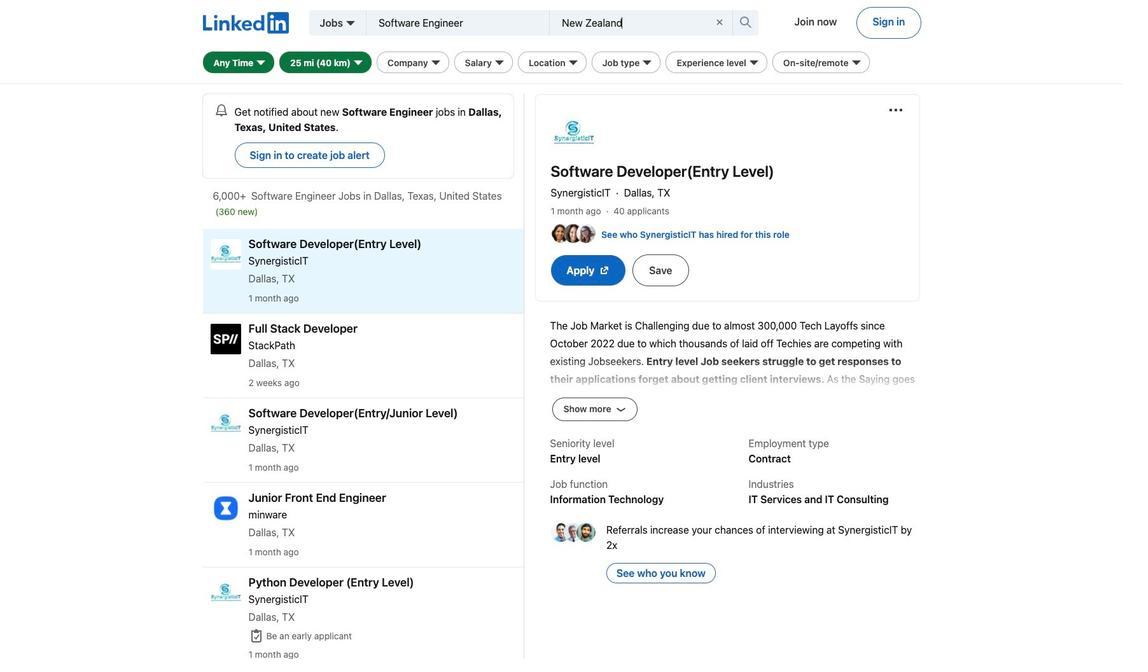 Task type: vqa. For each thing, say whether or not it's contained in the screenshot.
search box
yes



Task type: locate. For each thing, give the bounding box(es) containing it.
svg image
[[600, 265, 610, 275]]

None search field
[[367, 10, 759, 36]]

synergisticit image
[[551, 110, 597, 156]]

main content
[[203, 94, 524, 659]]

Search job titles or companies search field
[[377, 16, 529, 30]]

Location search field
[[560, 16, 712, 30]]



Task type: describe. For each thing, give the bounding box(es) containing it.
svg image
[[249, 629, 264, 644]]

primary element
[[203, 0, 921, 48]]

none search field inside primary element
[[367, 10, 759, 36]]



